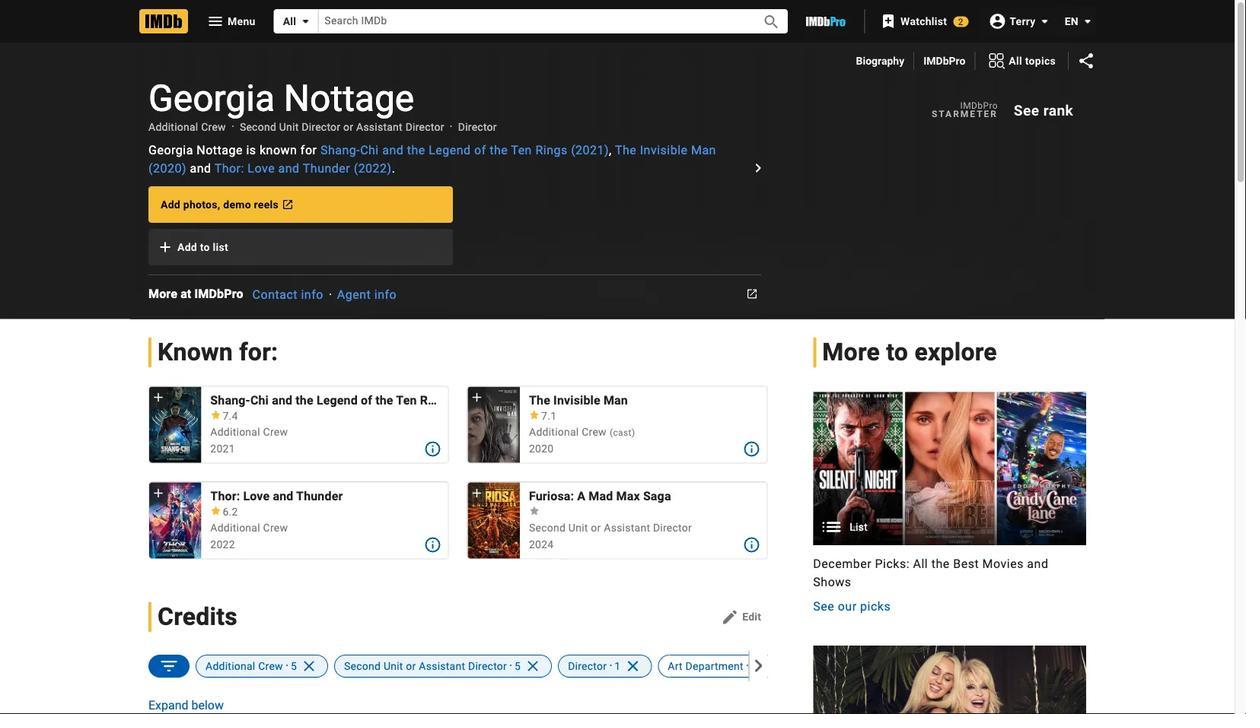 Task type: locate. For each thing, give the bounding box(es) containing it.
imdbpro down 2
[[924, 54, 966, 67]]

additional crew down 7.4
[[210, 426, 288, 439]]

to left explore
[[886, 338, 908, 367]]

the inside button
[[529, 393, 550, 408]]

2 vertical spatial imdbpro
[[195, 287, 243, 302]]

add image for furiosa: a mad max saga
[[470, 486, 485, 501]]

1 right the department
[[751, 660, 758, 673]]

0 horizontal spatial clear image
[[297, 656, 318, 677]]

all right the menu
[[283, 15, 296, 27]]

best
[[953, 557, 979, 571]]

0 horizontal spatial more
[[148, 287, 177, 302]]

0 vertical spatial man
[[691, 143, 716, 157]]

0 vertical spatial invisible
[[640, 143, 688, 157]]

imdbpro down the categories icon at top
[[961, 100, 998, 111]]

2
[[958, 16, 964, 27]]

art
[[668, 660, 683, 673]]

0 vertical spatial love
[[248, 161, 275, 176]]

star inline image left 7.1
[[529, 411, 540, 420]]

1 vertical spatial love
[[243, 489, 270, 504]]

1 horizontal spatial chi
[[360, 143, 379, 157]]

see our picks button
[[813, 598, 891, 616]]

nottage left the is in the top left of the page
[[197, 143, 243, 157]]

love
[[248, 161, 275, 176], [243, 489, 270, 504]]

imdbpro for imdbpro
[[924, 54, 966, 67]]

0 horizontal spatial unit
[[279, 121, 299, 133]]

1 vertical spatial rings
[[420, 393, 452, 408]]

add photos, demo reels button
[[148, 187, 453, 223]]

0 horizontal spatial legend
[[317, 393, 358, 408]]

0 vertical spatial second
[[240, 121, 276, 133]]

shang- inside button
[[210, 393, 250, 408]]

0 vertical spatial shang-
[[320, 143, 360, 157]]

crew
[[201, 121, 226, 133], [263, 426, 288, 439], [582, 426, 607, 439], [263, 522, 288, 535], [258, 660, 283, 673]]

expand below button
[[148, 697, 224, 715]]

0 horizontal spatial rings
[[420, 393, 452, 408]]

second unit director or assistant director
[[240, 121, 444, 133]]

all inside search field
[[283, 15, 296, 27]]

1 vertical spatial legend
[[317, 393, 358, 408]]

2 vertical spatial or
[[406, 660, 416, 673]]

to
[[200, 241, 210, 254], [886, 338, 908, 367]]

2 horizontal spatial unit
[[569, 522, 588, 535]]

assistant for second unit or assistant director 5
[[419, 660, 465, 673]]

add photos, demo reels
[[161, 198, 279, 211]]

0 vertical spatial or
[[343, 121, 354, 133]]

arrow drop down image up 'share on social media' icon
[[1079, 12, 1097, 30]]

man for the invisible man
[[604, 393, 628, 408]]

0 vertical spatial all
[[283, 15, 296, 27]]

1 vertical spatial assistant
[[604, 522, 650, 535]]

0 vertical spatial of
[[474, 143, 486, 157]]

1 horizontal spatial 1
[[751, 660, 758, 673]]

or for second unit or assistant director
[[591, 522, 601, 535]]

contact info button
[[252, 288, 323, 302]]

0 horizontal spatial arrow drop down image
[[296, 12, 315, 30]]

man inside button
[[604, 393, 628, 408]]

production art image
[[813, 392, 1087, 546], [813, 646, 1087, 715]]

0 horizontal spatial chi
[[250, 393, 269, 408]]

and
[[382, 143, 404, 157], [190, 161, 211, 176], [278, 161, 300, 176], [272, 393, 292, 408], [273, 489, 293, 504], [1027, 557, 1049, 571]]

1 georgia from the top
[[148, 77, 275, 120]]

submit search image
[[763, 13, 781, 31]]

imdbpro right at on the left top of the page
[[195, 287, 243, 302]]

1 production art image from the top
[[813, 392, 1087, 546]]

1 horizontal spatial assistant
[[419, 660, 465, 673]]

all right the categories icon at top
[[1009, 54, 1023, 67]]

2 info from the left
[[374, 288, 397, 302]]

rings left (2021)
[[536, 143, 568, 157]]

edit image
[[721, 609, 739, 627]]

group for the invisible man
[[468, 387, 520, 464]]

man
[[691, 143, 716, 157], [604, 393, 628, 408]]

share on social media image
[[1077, 52, 1096, 70]]

0 vertical spatial ten
[[511, 143, 532, 157]]

2 vertical spatial additional crew
[[210, 522, 288, 535]]

shang- down second unit director or assistant director
[[320, 143, 360, 157]]

director
[[302, 121, 341, 133], [406, 121, 444, 133], [458, 121, 497, 133], [653, 522, 692, 535], [468, 660, 507, 673], [568, 660, 607, 673]]

(2022)
[[354, 161, 392, 176]]

at
[[181, 287, 191, 302]]

arrow drop down image right the menu
[[296, 12, 315, 30]]

info for contact info
[[301, 288, 323, 302]]

all right picks:
[[913, 557, 928, 571]]

None field
[[319, 9, 745, 33]]

1 vertical spatial invisible
[[554, 393, 601, 408]]

2022
[[210, 539, 235, 552]]

0 horizontal spatial assistant
[[356, 121, 403, 133]]

picks
[[860, 600, 891, 614]]

1 vertical spatial the
[[529, 393, 550, 408]]

clear image for additional crew 5
[[297, 656, 318, 677]]

shang-
[[320, 143, 360, 157], [210, 393, 250, 408]]

2 clear image from the left
[[521, 656, 542, 677]]

imdbpro inside 'button'
[[195, 287, 243, 302]]

additional crew down 6.2
[[210, 522, 288, 535]]

0 horizontal spatial info
[[301, 288, 323, 302]]

more image left elisabeth moss in the invisible man (2020) image
[[424, 441, 442, 459]]

rank
[[1044, 102, 1074, 119]]

chi down 'for:'
[[250, 393, 269, 408]]

list group
[[813, 392, 1087, 546]]

0 horizontal spatial 1
[[615, 660, 621, 673]]

thor: love and thunder (2022) link
[[214, 161, 392, 176]]

add inside "button"
[[177, 241, 197, 254]]

arrow drop down image inside all button
[[296, 12, 315, 30]]

1 horizontal spatial 5
[[515, 660, 521, 673]]

1 vertical spatial additional crew
[[210, 426, 288, 439]]

1 horizontal spatial all
[[913, 557, 928, 571]]

1 vertical spatial imdbpro
[[961, 100, 998, 111]]

see for see our picks
[[813, 600, 835, 614]]

the inside the invisible man (2020)
[[615, 143, 637, 157]]

the inside december picks: all the best movies and shows
[[932, 557, 950, 571]]

rings left elisabeth moss in the invisible man (2020) image
[[420, 393, 452, 408]]

home image
[[139, 9, 188, 34]]

0 horizontal spatial second
[[240, 121, 276, 133]]

1 horizontal spatial rings
[[536, 143, 568, 157]]

watchlist image
[[879, 12, 898, 30]]

group
[[149, 387, 201, 464], [468, 387, 520, 464], [813, 392, 1087, 616], [149, 483, 201, 559], [468, 483, 520, 559], [813, 646, 1087, 715]]

arrow drop down image for all
[[296, 12, 315, 30]]

0 horizontal spatial shang-
[[210, 393, 250, 408]]

(cast)
[[610, 428, 635, 438]]

clear image for second unit or assistant director 5
[[521, 656, 542, 677]]

unit
[[279, 121, 299, 133], [569, 522, 588, 535], [384, 660, 403, 673]]

1 info from the left
[[301, 288, 323, 302]]

nottage for georgia nottage is known for shang-chi and the legend of the ten rings (2021) ,
[[197, 143, 243, 157]]

1 vertical spatial georgia
[[148, 143, 193, 157]]

agent info
[[337, 288, 397, 302]]

1 horizontal spatial the
[[615, 143, 637, 157]]

1 horizontal spatial man
[[691, 143, 716, 157]]

arrow drop down image inside "en" button
[[1079, 12, 1097, 30]]

0 horizontal spatial of
[[361, 393, 372, 408]]

1 horizontal spatial to
[[886, 338, 908, 367]]

2 georgia from the top
[[148, 143, 193, 157]]

nottage for georgia nottage
[[284, 77, 414, 120]]

more image for shang-chi and the legend of the ten rings
[[424, 441, 442, 459]]

terry
[[1010, 15, 1036, 27]]

additional crew for shang-
[[210, 426, 288, 439]]

thunder
[[303, 161, 350, 176], [296, 489, 343, 504]]

imdbpro button
[[924, 53, 966, 69]]

all
[[283, 15, 296, 27], [1009, 54, 1023, 67], [913, 557, 928, 571]]

2 horizontal spatial second
[[529, 522, 566, 535]]

2 vertical spatial assistant
[[419, 660, 465, 673]]

nottage up second unit director or assistant director
[[284, 77, 414, 120]]

more for more to explore
[[823, 338, 880, 367]]

1 vertical spatial nottage
[[197, 143, 243, 157]]

1 5 from the left
[[291, 660, 297, 673]]

assistant for second unit or assistant director
[[604, 522, 650, 535]]

2 star inline image from the top
[[210, 507, 221, 516]]

thor: up 6.2
[[210, 489, 240, 504]]

starmeter
[[932, 109, 998, 120]]

1 vertical spatial production art image
[[813, 646, 1087, 715]]

add
[[161, 198, 180, 211], [177, 241, 197, 254]]

the invisible man
[[529, 393, 628, 408]]

1 horizontal spatial unit
[[384, 660, 403, 673]]

1 horizontal spatial ten
[[511, 143, 532, 157]]

see inside button
[[1014, 102, 1040, 119]]

imdbpro starmeter
[[932, 100, 998, 120]]

shows
[[813, 575, 852, 590]]

0 horizontal spatial man
[[604, 393, 628, 408]]

2 horizontal spatial assistant
[[604, 522, 650, 535]]

0 horizontal spatial invisible
[[554, 393, 601, 408]]

0 vertical spatial chi
[[360, 143, 379, 157]]

rings
[[536, 143, 568, 157], [420, 393, 452, 408]]

2 production art image from the top
[[813, 646, 1087, 715]]

star inline image down furiosa:
[[529, 507, 540, 516]]

add image for shang-chi and the legend of the ten rings
[[151, 390, 166, 405]]

assistant
[[356, 121, 403, 133], [604, 522, 650, 535], [419, 660, 465, 673]]

chevron right inline image
[[753, 660, 765, 673]]

is
[[246, 143, 256, 157]]

additional crew
[[148, 121, 226, 133], [210, 426, 288, 439], [210, 522, 288, 535]]

expand
[[148, 699, 188, 713]]

georgia nottage is known for shang-chi and the legend of the ten rings (2021) ,
[[148, 143, 615, 157]]

2021
[[210, 443, 235, 456]]

1 horizontal spatial or
[[406, 660, 416, 673]]

1 vertical spatial unit
[[569, 522, 588, 535]]

georgia up the is in the top left of the page
[[148, 77, 275, 120]]

0 horizontal spatial the
[[529, 393, 550, 408]]

star inline image for furiosa:
[[529, 507, 540, 516]]

0 horizontal spatial ten
[[396, 393, 417, 408]]

the right the ,
[[615, 143, 637, 157]]

group for shang-chi and the legend of the ten rings
[[149, 387, 201, 464]]

0 vertical spatial nottage
[[284, 77, 414, 120]]

more image for thor: love and thunder
[[424, 537, 442, 555]]

invisible for the invisible man (2020)
[[640, 143, 688, 157]]

0 horizontal spatial nottage
[[197, 143, 243, 157]]

for
[[301, 143, 317, 157]]

1 vertical spatial to
[[886, 338, 908, 367]]

0 vertical spatial star inline image
[[210, 411, 221, 420]]

see
[[1014, 102, 1040, 119], [813, 600, 835, 614]]

additional down 7.4
[[210, 426, 260, 439]]

invisible up 7.1
[[554, 393, 601, 408]]

additional up below
[[206, 660, 255, 673]]

invisible inside the invisible man (2020)
[[640, 143, 688, 157]]

additional down 7.1
[[529, 426, 579, 439]]

elisabeth moss in the invisible man (2020) image
[[468, 387, 520, 464]]

terry button
[[981, 7, 1054, 35]]

more for more at imdbpro
[[148, 287, 177, 302]]

add for add photos, demo reels
[[161, 198, 180, 211]]

0 vertical spatial see
[[1014, 102, 1040, 119]]

thor: up demo
[[214, 161, 244, 176]]

2 horizontal spatial all
[[1009, 54, 1023, 67]]

menu button
[[194, 9, 268, 34]]

to left list
[[200, 241, 210, 254]]

contact info
[[252, 288, 323, 302]]

0 horizontal spatial all
[[283, 15, 296, 27]]

1 vertical spatial or
[[591, 522, 601, 535]]

1 vertical spatial thunder
[[296, 489, 343, 504]]

info right the agent
[[374, 288, 397, 302]]

december
[[813, 557, 872, 571]]

second unit or assistant director
[[529, 522, 692, 535]]

all topics
[[1009, 54, 1056, 67]]

arrow drop down image
[[1036, 12, 1054, 30], [296, 12, 315, 30], [1079, 12, 1097, 30]]

1 star inline image from the top
[[210, 411, 221, 420]]

invisible right the ,
[[640, 143, 688, 157]]

1 horizontal spatial second
[[344, 660, 381, 673]]

more at imdbpro
[[148, 287, 243, 302]]

more image up edit
[[743, 537, 761, 555]]

and inside december picks: all the best movies and shows
[[1027, 557, 1049, 571]]

0 vertical spatial star inline image
[[529, 411, 540, 420]]

to inside "button"
[[200, 241, 210, 254]]

add inside button
[[161, 198, 180, 211]]

0 vertical spatial the
[[615, 143, 637, 157]]

1 vertical spatial all
[[1009, 54, 1023, 67]]

thor: inside button
[[210, 489, 240, 504]]

arrow drop down image left en
[[1036, 12, 1054, 30]]

star inline image
[[529, 411, 540, 420], [529, 507, 540, 516]]

group for furiosa: a mad max saga
[[468, 483, 520, 559]]

shang- up 7.4
[[210, 393, 250, 408]]

1 vertical spatial of
[[361, 393, 372, 408]]

see for see rank
[[1014, 102, 1040, 119]]

the up 7.1
[[529, 393, 550, 408]]

1 horizontal spatial nottage
[[284, 77, 414, 120]]

add right add image at left top
[[177, 241, 197, 254]]

unit for second unit director or assistant director
[[279, 121, 299, 133]]

0 vertical spatial production art image
[[813, 392, 1087, 546]]

0 vertical spatial more
[[148, 287, 177, 302]]

1 clear image from the left
[[297, 656, 318, 677]]

see inside button
[[813, 600, 835, 614]]

more inside 'button'
[[148, 287, 177, 302]]

0 vertical spatial assistant
[[356, 121, 403, 133]]

clear image
[[297, 656, 318, 677], [521, 656, 542, 677]]

2 star inline image from the top
[[529, 507, 540, 516]]

additional crew up (2020)
[[148, 121, 226, 133]]

invisible inside button
[[554, 393, 601, 408]]

2 5 from the left
[[515, 660, 521, 673]]

chi
[[360, 143, 379, 157], [250, 393, 269, 408]]

0 vertical spatial rings
[[536, 143, 568, 157]]

arrow drop down image for en
[[1079, 12, 1097, 30]]

furiosa: a mad max saga
[[529, 489, 671, 504]]

russell crowe, natalie portman, christian bale, taika waititi, chris hemsworth, and tessa thompson in thor: love and thunder (2022) image
[[149, 483, 201, 559]]

1 left art
[[615, 660, 621, 673]]

edit button
[[715, 606, 768, 630]]

info right contact
[[301, 288, 323, 302]]

1 vertical spatial second
[[529, 522, 566, 535]]

chi up (2022) in the top left of the page
[[360, 143, 379, 157]]

list
[[850, 521, 868, 534]]

en
[[1065, 15, 1079, 27]]

2 vertical spatial unit
[[384, 660, 403, 673]]

1 star inline image from the top
[[529, 411, 540, 420]]

1 vertical spatial man
[[604, 393, 628, 408]]

1 vertical spatial ten
[[396, 393, 417, 408]]

0 horizontal spatial to
[[200, 241, 210, 254]]

0 vertical spatial add
[[161, 198, 180, 211]]

additional down 6.2
[[210, 522, 260, 535]]

1 1 from the left
[[615, 660, 621, 673]]

chi inside button
[[250, 393, 269, 408]]

0 vertical spatial to
[[200, 241, 210, 254]]

star inline image left 6.2
[[210, 507, 221, 516]]

1 horizontal spatial more
[[823, 338, 880, 367]]

more
[[148, 287, 177, 302], [823, 338, 880, 367]]

of inside button
[[361, 393, 372, 408]]

0 vertical spatial unit
[[279, 121, 299, 133]]

all inside december picks: all the best movies and shows
[[913, 557, 928, 571]]

see left our
[[813, 600, 835, 614]]

more image
[[424, 441, 442, 459], [424, 537, 442, 555], [743, 537, 761, 555]]

imdbpro inside imdbpro starmeter
[[961, 100, 998, 111]]

.
[[392, 161, 395, 176]]

add left the photos,
[[161, 198, 180, 211]]

legend inside button
[[317, 393, 358, 408]]

0 vertical spatial georgia
[[148, 77, 275, 120]]

georgia nottage
[[148, 77, 414, 120]]

see rank
[[1014, 102, 1074, 119]]

1 vertical spatial star inline image
[[529, 507, 540, 516]]

additional
[[148, 121, 198, 133], [210, 426, 260, 439], [529, 426, 579, 439], [210, 522, 260, 535], [206, 660, 255, 673]]

georgia up (2020)
[[148, 143, 193, 157]]

1 horizontal spatial see
[[1014, 102, 1040, 119]]

1 vertical spatial shang-
[[210, 393, 250, 408]]

second for second unit director or assistant director
[[240, 121, 276, 133]]

1 vertical spatial see
[[813, 600, 835, 614]]

the
[[615, 143, 637, 157], [529, 393, 550, 408]]

2 horizontal spatial arrow drop down image
[[1079, 12, 1097, 30]]

ten inside button
[[396, 393, 417, 408]]

add image
[[151, 390, 166, 405], [470, 390, 485, 405], [151, 486, 166, 501], [470, 486, 485, 501]]

0 horizontal spatial 5
[[291, 660, 297, 673]]

1 horizontal spatial legend
[[429, 143, 471, 157]]

sort by image
[[158, 656, 180, 677]]

man inside the invisible man (2020)
[[691, 143, 716, 157]]

star inline image left 7.4
[[210, 411, 221, 420]]

1 horizontal spatial clear image
[[521, 656, 542, 677]]

more image left anya taylor-joy in furiosa: a mad max saga (2024) image
[[424, 537, 442, 555]]

additional crew 5
[[206, 660, 297, 673]]

picks:
[[875, 557, 910, 571]]

add image for the invisible man
[[470, 390, 485, 405]]

star inline image
[[210, 411, 221, 420], [210, 507, 221, 516]]

see left 'rank'
[[1014, 102, 1040, 119]]

and thor: love and thunder (2022) .
[[187, 161, 395, 176]]

reels
[[254, 198, 279, 211]]

december picks: all the best movies and shows
[[813, 557, 1049, 590]]



Task type: vqa. For each thing, say whether or not it's contained in the screenshot.
titles
no



Task type: describe. For each thing, give the bounding box(es) containing it.
1 horizontal spatial arrow drop down image
[[1036, 12, 1054, 30]]

shang-chi and the legend of the ten rings button
[[210, 393, 452, 408]]

info for agent info
[[374, 288, 397, 302]]

add to list button
[[148, 229, 453, 266]]

7.4
[[223, 410, 238, 423]]

group containing december picks: all the best movies and shows
[[813, 392, 1087, 616]]

add image for thor: love and thunder
[[151, 486, 166, 501]]

0 vertical spatial legend
[[429, 143, 471, 157]]

group for thor: love and thunder
[[149, 483, 201, 559]]

a
[[577, 489, 586, 504]]

more image
[[743, 441, 761, 459]]

tim roth, michelle yeoh, tony leung chiu-wai, benedict wong, meng'er zhang, simu liu, awkwafina, and florian munteanu in shang-chi and the legend of the ten rings (2021) image
[[149, 387, 201, 464]]

to for add
[[200, 241, 210, 254]]

shang-chi and the legend of the ten rings
[[210, 393, 452, 408]]

list link
[[813, 392, 1087, 546]]

all for all
[[283, 15, 296, 27]]

expand below
[[148, 699, 224, 713]]

the invisible man button
[[529, 393, 758, 408]]

more image for furiosa: a mad max saga
[[743, 537, 761, 555]]

star inline image for the
[[529, 411, 540, 420]]

(2021)
[[571, 143, 609, 157]]

see our picks
[[813, 600, 891, 614]]

mad
[[589, 489, 613, 504]]

additional crew (cast)
[[529, 426, 635, 439]]

the invisible man (2020)
[[148, 143, 716, 176]]

furiosa: a mad max saga button
[[529, 489, 758, 504]]

more at imdbpro button
[[148, 285, 252, 304]]

the invisible man (2020) link
[[148, 143, 716, 176]]

december picks: all the best movies and shows link
[[813, 555, 1087, 592]]

star inline image for shang-
[[210, 411, 221, 420]]

menu image
[[206, 12, 225, 30]]

movies
[[983, 557, 1024, 571]]

watchlist
[[901, 15, 947, 27]]

georgia for georgia nottage is known for shang-chi and the legend of the ten rings (2021) ,
[[148, 143, 193, 157]]

,
[[609, 143, 612, 157]]

love inside button
[[243, 489, 270, 504]]

anya taylor-joy in furiosa: a mad max saga (2024) image
[[468, 483, 520, 559]]

photos,
[[183, 198, 220, 211]]

(2020)
[[148, 161, 187, 176]]

our
[[838, 600, 857, 614]]

contact
[[252, 288, 298, 302]]

add to list
[[177, 241, 228, 254]]

see rank button
[[1001, 96, 1087, 124]]

0 vertical spatial thunder
[[303, 161, 350, 176]]

all button
[[274, 9, 319, 34]]

known
[[158, 338, 233, 367]]

launch image
[[279, 196, 297, 214]]

for:
[[239, 338, 278, 367]]

art department 1
[[668, 660, 758, 673]]

director 1
[[568, 660, 621, 673]]

more to explore
[[823, 338, 997, 367]]

known for:
[[158, 338, 278, 367]]

furiosa:
[[529, 489, 574, 504]]

0 vertical spatial additional crew
[[148, 121, 226, 133]]

unit for second unit or assistant director
[[569, 522, 588, 535]]

thunder inside button
[[296, 489, 343, 504]]

7.1
[[541, 410, 557, 423]]

agent
[[337, 288, 371, 302]]

additional up (2020)
[[148, 121, 198, 133]]

All search field
[[274, 9, 788, 34]]

explore
[[915, 338, 997, 367]]

2020
[[529, 443, 554, 456]]

add image
[[156, 238, 174, 257]]

2024
[[529, 539, 554, 552]]

agent info button
[[337, 288, 397, 302]]

shang-chi and the legend of the ten rings (2021) link
[[320, 143, 609, 157]]

6.2
[[223, 506, 238, 518]]

demo
[[223, 198, 251, 211]]

account circle image
[[989, 12, 1007, 30]]

star inline image for thor:
[[210, 507, 221, 516]]

department
[[686, 660, 744, 673]]

0 vertical spatial thor:
[[214, 161, 244, 176]]

all for all topics
[[1009, 54, 1023, 67]]

topics
[[1025, 54, 1056, 67]]

none field inside all search field
[[319, 9, 745, 33]]

launch image
[[743, 285, 762, 304]]

the for the invisible man (2020)
[[615, 143, 637, 157]]

0 horizontal spatial or
[[343, 121, 354, 133]]

second for second unit or assistant director
[[529, 522, 566, 535]]

biography button
[[856, 53, 905, 69]]

man for the invisible man (2020)
[[691, 143, 716, 157]]

thor: love and thunder button
[[210, 489, 439, 504]]

rings inside button
[[420, 393, 452, 408]]

categories image
[[988, 52, 1006, 70]]

edit
[[742, 611, 762, 624]]

georgia for georgia nottage
[[148, 77, 275, 120]]

the for the invisible man
[[529, 393, 550, 408]]

menu
[[228, 15, 256, 27]]

unit for second unit or assistant director 5
[[384, 660, 403, 673]]

credits
[[158, 603, 238, 632]]

known
[[260, 143, 297, 157]]

all topics button
[[976, 49, 1068, 73]]

or for second unit or assistant director 5
[[406, 660, 416, 673]]

Search IMDb text field
[[319, 9, 745, 33]]

thor: love and thunder
[[210, 489, 343, 504]]

additional crew for thor:
[[210, 522, 288, 535]]

clear image
[[621, 656, 642, 677]]

biography
[[856, 54, 905, 67]]

add for add to list
[[177, 241, 197, 254]]

en button
[[1053, 8, 1097, 35]]

to for more
[[886, 338, 908, 367]]

second unit or assistant director 5
[[344, 660, 521, 673]]

below
[[192, 699, 224, 713]]

imdbpro for imdbpro starmeter
[[961, 100, 998, 111]]

invisible for the invisible man
[[554, 393, 601, 408]]

2 1 from the left
[[751, 660, 758, 673]]

max
[[616, 489, 640, 504]]



